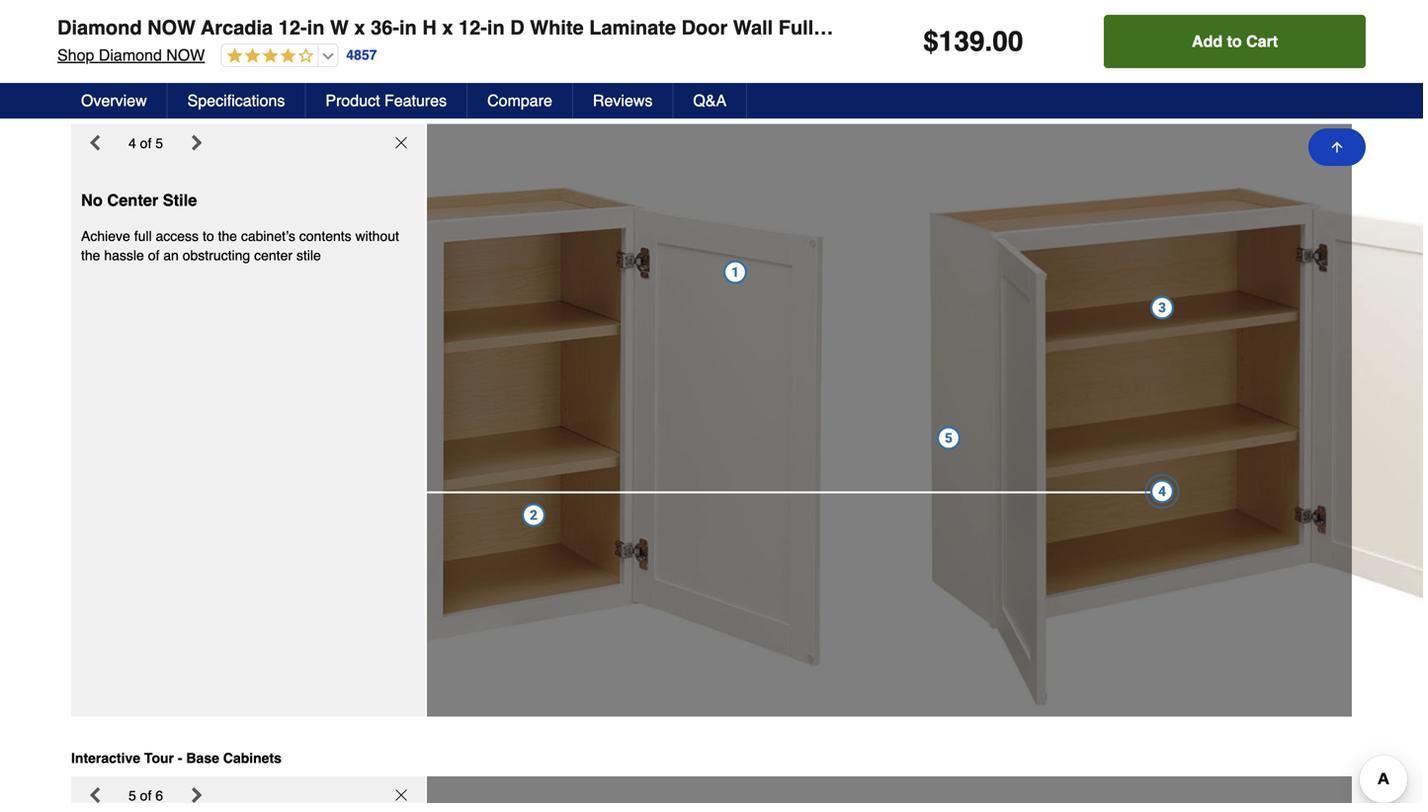Task type: describe. For each thing, give the bounding box(es) containing it.
no center stile
[[81, 191, 197, 210]]

access
[[156, 228, 199, 244]]

2 door from the left
[[1253, 16, 1299, 39]]

dents,
[[1040, 5, 1078, 21]]

w
[[330, 16, 349, 39]]

interactive tour - wall cabinets
[[71, 98, 276, 114]]

resists
[[991, 5, 1036, 21]]

stile
[[163, 191, 197, 210]]

cabinets for interactive tour - wall cabinets
[[218, 98, 276, 114]]

3 in from the left
[[487, 16, 505, 39]]

$
[[923, 26, 939, 57]]

to inside the add to cart button
[[1227, 32, 1242, 50]]

q&a
[[693, 91, 727, 110]]

00
[[993, 26, 1023, 57]]

(recessed
[[1018, 16, 1117, 39]]

assembled
[[830, 16, 935, 39]]

center
[[107, 191, 158, 210]]

1 horizontal spatial wall
[[733, 16, 773, 39]]

1 door from the left
[[682, 16, 728, 39]]

4857
[[346, 47, 377, 63]]

1 vertical spatial the
[[81, 248, 100, 263]]

throws
[[1103, 25, 1143, 40]]

of inside achieve full access to the cabinet's contents without the hassle of an obstructing center stile
[[148, 248, 160, 263]]

an
[[163, 248, 179, 263]]

base
[[186, 751, 219, 767]]

4 stars image
[[222, 47, 314, 66]]

.
[[985, 26, 993, 57]]

1 horizontal spatial the
[[218, 228, 237, 244]]

1 x from the left
[[354, 16, 365, 39]]

life
[[1081, 25, 1099, 40]]

1 12- from the left
[[278, 16, 307, 39]]

full
[[134, 228, 152, 244]]

0 vertical spatial now
[[147, 16, 196, 39]]

d
[[510, 16, 525, 39]]

shop diamond now
[[57, 46, 205, 64]]

add
[[1192, 32, 1223, 50]]

features
[[384, 91, 447, 110]]

resists dents, dings & scratches withstands all life throws its way
[[991, 5, 1191, 40]]

its
[[1147, 25, 1161, 40]]

interactive for interactive tour - base cabinets
[[71, 751, 140, 767]]

overview button
[[61, 83, 168, 119]]

interactive for interactive tour - wall cabinets
[[71, 98, 140, 114]]

0 vertical spatial diamond
[[57, 16, 142, 39]]

product features
[[326, 91, 447, 110]]

center
[[254, 248, 293, 263]]

- for base
[[178, 751, 182, 767]]

$ 139 . 00
[[923, 26, 1023, 57]]

achieve
[[81, 228, 130, 244]]

panel
[[1123, 16, 1176, 39]]

overview
[[81, 91, 147, 110]]

reviews button
[[573, 83, 673, 119]]

specifications button
[[168, 83, 306, 119]]

shop
[[57, 46, 94, 64]]

&
[[1119, 5, 1128, 21]]

2 in from the left
[[399, 16, 417, 39]]

interactive tour - base cabinets
[[71, 751, 282, 767]]

laminate
[[589, 16, 676, 39]]

2 12- from the left
[[459, 16, 487, 39]]

2 x from the left
[[442, 16, 453, 39]]

style)
[[1304, 16, 1358, 39]]

cabinet's
[[241, 228, 295, 244]]

hassle
[[104, 248, 144, 263]]

to inside achieve full access to the cabinet's contents without the hassle of an obstructing center stile
[[203, 228, 214, 244]]



Task type: vqa. For each thing, say whether or not it's contained in the screenshot.
HOME,
no



Task type: locate. For each thing, give the bounding box(es) containing it.
1 horizontal spatial to
[[1227, 32, 1242, 50]]

1 vertical spatial of
[[148, 248, 160, 263]]

arcadia
[[201, 16, 273, 39]]

interactive up 4
[[71, 98, 140, 114]]

x
[[354, 16, 365, 39], [442, 16, 453, 39]]

compare button
[[468, 83, 573, 119]]

h
[[422, 16, 437, 39]]

139
[[939, 26, 985, 57]]

diamond up shop
[[57, 16, 142, 39]]

now up interactive tour - wall cabinets
[[166, 46, 205, 64]]

dings
[[1082, 5, 1115, 21]]

5
[[155, 136, 163, 151]]

product
[[326, 91, 380, 110]]

add to cart button
[[1104, 15, 1366, 68]]

0 vertical spatial -
[[178, 98, 182, 114]]

wall
[[733, 16, 773, 39], [186, 98, 214, 114]]

1 vertical spatial tour
[[144, 751, 174, 767]]

specifications
[[187, 91, 285, 110]]

1 vertical spatial -
[[178, 751, 182, 767]]

cart
[[1247, 32, 1278, 50]]

tour
[[144, 98, 174, 114], [144, 751, 174, 767]]

12- right h
[[459, 16, 487, 39]]

1 horizontal spatial door
[[1253, 16, 1299, 39]]

in
[[307, 16, 325, 39], [399, 16, 417, 39], [487, 16, 505, 39]]

diamond up overview
[[99, 46, 162, 64]]

1 horizontal spatial in
[[399, 16, 417, 39]]

1 tour from the top
[[144, 98, 174, 114]]

12-
[[278, 16, 307, 39], [459, 16, 487, 39]]

now
[[147, 16, 196, 39], [166, 46, 205, 64]]

- left the specifications
[[178, 98, 182, 114]]

cabinets down 4 stars image in the left top of the page
[[218, 98, 276, 114]]

all
[[1063, 25, 1077, 40]]

0 horizontal spatial door
[[682, 16, 728, 39]]

without
[[355, 228, 399, 244]]

interactive
[[71, 98, 140, 114], [71, 751, 140, 767]]

- left 'base'
[[178, 751, 182, 767]]

the down the achieve
[[81, 248, 100, 263]]

diamond
[[57, 16, 142, 39], [99, 46, 162, 64]]

36-
[[371, 16, 399, 39]]

0 horizontal spatial x
[[354, 16, 365, 39]]

contents
[[299, 228, 352, 244]]

1 - from the top
[[178, 98, 182, 114]]

cabinet
[[940, 16, 1013, 39]]

no
[[81, 191, 103, 210]]

tour for wall
[[144, 98, 174, 114]]

1 vertical spatial interactive
[[71, 751, 140, 767]]

0 horizontal spatial 12-
[[278, 16, 307, 39]]

reviews
[[593, 91, 653, 110]]

door right laminate
[[682, 16, 728, 39]]

12- up 4 stars image in the left top of the page
[[278, 16, 307, 39]]

to right add
[[1227, 32, 1242, 50]]

add to cart
[[1192, 32, 1278, 50]]

obstructing
[[183, 248, 250, 263]]

in left w
[[307, 16, 325, 39]]

stile
[[296, 248, 321, 263]]

1 in from the left
[[307, 16, 325, 39]]

now up shop diamond now in the left top of the page
[[147, 16, 196, 39]]

of
[[140, 136, 152, 151], [148, 248, 160, 263]]

cabinets for interactive tour - base cabinets
[[223, 751, 282, 767]]

0 vertical spatial of
[[140, 136, 152, 151]]

of right 4
[[140, 136, 152, 151]]

way
[[1165, 25, 1189, 40]]

2 interactive from the top
[[71, 751, 140, 767]]

white
[[530, 16, 584, 39]]

1 vertical spatial now
[[166, 46, 205, 64]]

0 horizontal spatial in
[[307, 16, 325, 39]]

in left d
[[487, 16, 505, 39]]

scratches
[[1132, 5, 1191, 21]]

0 vertical spatial to
[[1227, 32, 1242, 50]]

1 horizontal spatial x
[[442, 16, 453, 39]]

q&a button
[[673, 83, 747, 119]]

2 - from the top
[[178, 751, 182, 767]]

arrow up image
[[1329, 139, 1345, 155]]

tour up 5
[[144, 98, 174, 114]]

x right h
[[442, 16, 453, 39]]

interactive left 'base'
[[71, 751, 140, 767]]

0 vertical spatial interactive
[[71, 98, 140, 114]]

diamond now arcadia 12-in w x 36-in h x 12-in d white laminate door wall fully assembled cabinet (recessed panel shaker door style)
[[57, 16, 1358, 39]]

0 vertical spatial wall
[[733, 16, 773, 39]]

in left h
[[399, 16, 417, 39]]

cabinets
[[218, 98, 276, 114], [223, 751, 282, 767]]

cabinets right 'base'
[[223, 751, 282, 767]]

2 tour from the top
[[144, 751, 174, 767]]

0 horizontal spatial the
[[81, 248, 100, 263]]

2 horizontal spatial in
[[487, 16, 505, 39]]

0 vertical spatial cabinets
[[218, 98, 276, 114]]

4 of 5
[[128, 136, 163, 151]]

1 vertical spatial cabinets
[[223, 751, 282, 767]]

of left an
[[148, 248, 160, 263]]

the
[[218, 228, 237, 244], [81, 248, 100, 263]]

4
[[128, 136, 136, 151]]

door
[[682, 16, 728, 39], [1253, 16, 1299, 39]]

0 vertical spatial tour
[[144, 98, 174, 114]]

tour left 'base'
[[144, 751, 174, 767]]

1 horizontal spatial 12-
[[459, 16, 487, 39]]

1 vertical spatial wall
[[186, 98, 214, 114]]

- for wall
[[178, 98, 182, 114]]

1 vertical spatial diamond
[[99, 46, 162, 64]]

fully
[[779, 16, 825, 39]]

-
[[178, 98, 182, 114], [178, 751, 182, 767]]

withstands
[[991, 25, 1059, 40]]

shaker
[[1181, 16, 1247, 39]]

the up obstructing
[[218, 228, 237, 244]]

door left style)
[[1253, 16, 1299, 39]]

to
[[1227, 32, 1242, 50], [203, 228, 214, 244]]

1 interactive from the top
[[71, 98, 140, 114]]

x right w
[[354, 16, 365, 39]]

1 vertical spatial to
[[203, 228, 214, 244]]

0 horizontal spatial to
[[203, 228, 214, 244]]

0 horizontal spatial wall
[[186, 98, 214, 114]]

achieve full access to the cabinet's contents without the hassle of an obstructing center stile
[[81, 228, 399, 263]]

to up obstructing
[[203, 228, 214, 244]]

0 vertical spatial the
[[218, 228, 237, 244]]

tour for base
[[144, 751, 174, 767]]

compare
[[487, 91, 552, 110]]

product features button
[[306, 83, 468, 119]]



